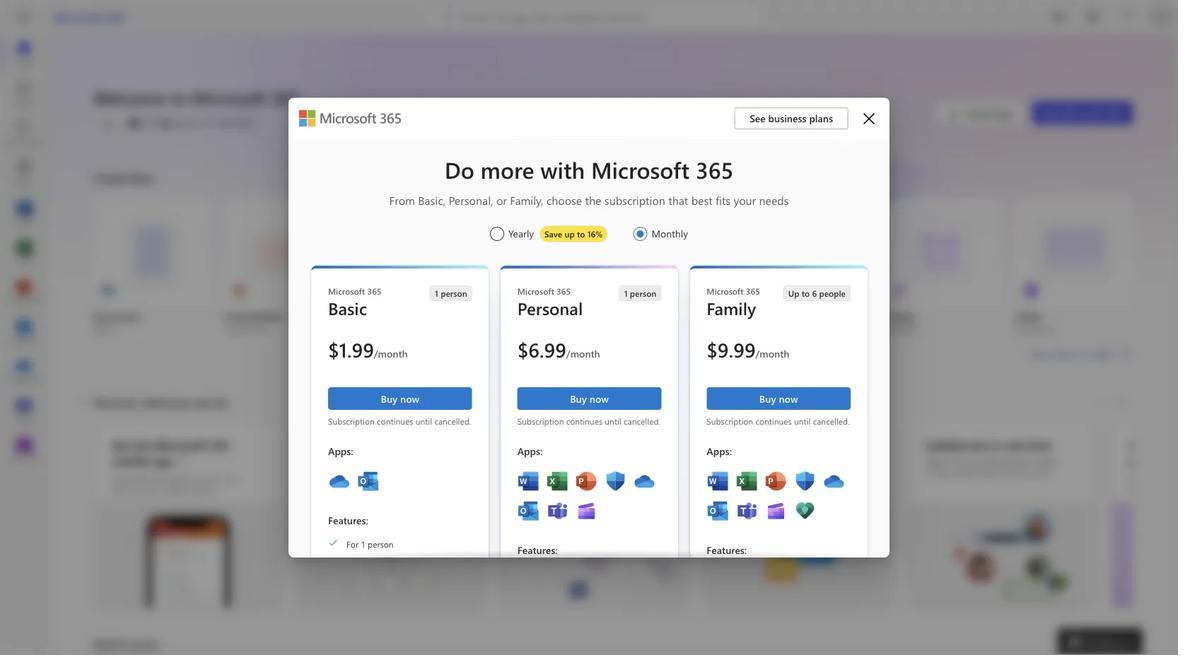 Task type: locate. For each thing, give the bounding box(es) containing it.
up
[[565, 228, 575, 240]]

1 horizontal spatial buy now
[[570, 392, 609, 405]]

outlook image
[[17, 324, 31, 338], [357, 470, 380, 493], [518, 500, 540, 523]]

1 person left forms survey image
[[435, 288, 467, 299]]

with for onedrive
[[786, 438, 810, 453]]

clipchamp image left microsoft family safety image
[[765, 500, 788, 523]]

with up store,
[[786, 438, 810, 453]]

buy microsoft 365
[[1043, 106, 1124, 120]]

teams image
[[17, 403, 31, 417]]

now
[[401, 392, 420, 405], [590, 392, 609, 405], [779, 392, 799, 405]]

buy up "file"
[[570, 392, 587, 405]]

the
[[586, 192, 602, 208], [134, 438, 151, 453], [384, 438, 401, 453], [1038, 468, 1051, 479], [153, 474, 165, 485]]

1 horizontal spatial clipchamp image
[[765, 500, 788, 523]]

the up the download
[[134, 438, 151, 453]]

see more in create link
[[1030, 346, 1134, 363]]

2 horizontal spatial buy now
[[760, 392, 799, 405]]

1 1 person from the left
[[435, 288, 467, 299]]

apps: up manage
[[518, 444, 543, 457]]

share a file image
[[502, 503, 688, 608]]

4 watch from the left
[[926, 456, 950, 468]]

1 now from the left
[[401, 392, 420, 405]]

0 horizontal spatial until
[[416, 416, 432, 427]]

1 vertical spatial word image
[[707, 470, 730, 493]]

get started with onedrive watch how to store, sync, and share your files.
[[722, 438, 864, 479]]

1 horizontal spatial buy now button
[[518, 387, 662, 410]]

clipchamp image down settings.
[[576, 500, 598, 523]]

excel image for $9.99
[[736, 470, 759, 493]]

0 horizontal spatial more
[[481, 154, 535, 184]]

how down collaborate
[[952, 456, 968, 468]]

buy now for $9.99
[[760, 392, 799, 405]]

0 horizontal spatial buy now button
[[328, 387, 472, 410]]

with
[[541, 154, 585, 184], [786, 438, 810, 453], [983, 468, 999, 479]]

navigation
[[0, 34, 48, 470]]

$9.99 /month
[[707, 336, 790, 362]]

2 watch from the left
[[519, 456, 543, 468]]

create image
[[17, 86, 31, 100]]

how down a
[[545, 456, 561, 468]]

apps: left "started"
[[707, 444, 732, 457]]

fits
[[716, 192, 731, 208]]

1 horizontal spatial excel image
[[547, 470, 569, 493]]

get inside get the microsoft 365 mobile app
[[112, 438, 131, 453]]

time.
[[948, 479, 967, 490]]


[[328, 538, 338, 548]]

how down "started"
[[749, 456, 765, 468]]

1 horizontal spatial with
[[786, 438, 810, 453]]

get
[[112, 438, 131, 453], [722, 438, 741, 453]]

2 horizontal spatial until
[[795, 416, 811, 427]]

files inside share a file watch how to share files and manage share settings.
[[597, 456, 612, 468]]

a
[[552, 438, 558, 453]]

/month down workbook on the left top of the page
[[374, 347, 408, 360]]

how right learn
[[1153, 474, 1169, 485]]

or
[[497, 192, 507, 208]]

microsoft defender image
[[605, 470, 627, 493]]

1 vertical spatial save
[[315, 438, 340, 453]]

1 buy now button from the left
[[328, 387, 472, 410]]

apps: up documents.
[[328, 444, 354, 457]]

features: for $9.99
[[707, 543, 747, 557]]

1 horizontal spatial 1 person
[[625, 288, 657, 299]]

0 horizontal spatial continues
[[377, 416, 413, 427]]

apps: for $6.99
[[518, 444, 543, 457]]

0 horizontal spatial clipchamp image
[[576, 500, 598, 523]]

/month inside $6.99 /month
[[567, 347, 601, 360]]

and
[[615, 456, 629, 468], [822, 456, 836, 468], [998, 456, 1013, 468]]

0 horizontal spatial in
[[992, 438, 1002, 453]]

subscription up save files to the cloud watch how to securely store your documents.
[[328, 416, 375, 427]]

word image
[[17, 205, 31, 219], [707, 470, 730, 493]]

with inside the collaborate in real time watch how to edit and share ideas on documents with others at the same time.
[[983, 468, 999, 479]]

buy up "started"
[[760, 392, 777, 405]]

1.1 mb used of 5 gb (0%)
[[144, 116, 255, 129]]

0 horizontal spatial cancelled.
[[435, 416, 472, 427]]

until for $1.99
[[416, 416, 432, 427]]

until for $6.99
[[605, 416, 622, 427]]

0 horizontal spatial apps:
[[328, 444, 354, 457]]

clipchamp image
[[576, 500, 598, 523], [765, 500, 788, 523]]

2 cancelled. from the left
[[624, 416, 661, 427]]

1 horizontal spatial see
[[1031, 348, 1047, 361]]

with left others
[[983, 468, 999, 479]]

in inside "link"
[[1075, 348, 1083, 361]]

subscription for $1.99
[[328, 416, 375, 427]]

2 horizontal spatial excel image
[[736, 470, 759, 493]]

onedrive image
[[328, 470, 351, 493], [634, 470, 656, 493], [823, 470, 846, 493]]

1 left "new quiz" icon at right top
[[625, 288, 628, 299]]

0 horizontal spatial subscription
[[328, 416, 375, 427]]

1 vertical spatial mobile
[[161, 485, 188, 496]]

and inside the collaborate in real time watch how to edit and share ideas on documents with others at the same time.
[[998, 456, 1013, 468]]

onedrive image up 
[[328, 470, 351, 493]]

2 buy now from the left
[[570, 392, 609, 405]]

1 horizontal spatial files
[[343, 438, 366, 453]]

subscription
[[605, 192, 666, 208]]

subscription continues until cancelled. for $1.99
[[328, 416, 472, 427]]

your right the store
[[425, 456, 442, 468]]

on inside the collaborate in real time watch how to edit and share ideas on documents with others at the same time.
[[926, 468, 936, 479]]

your inside microsoft 365 subscription purchase journey element
[[734, 192, 757, 208]]

your right fits
[[734, 192, 757, 208]]

home image
[[17, 47, 31, 61]]

on down get the microsoft 365 mobile app
[[129, 485, 139, 496]]

share right manage
[[552, 468, 572, 479]]

free
[[99, 117, 116, 129]]

2 1 person from the left
[[625, 288, 657, 299]]

2 horizontal spatial person
[[630, 288, 657, 299]]

mobile
[[112, 454, 149, 469], [161, 485, 188, 496]]

the up securely
[[384, 438, 401, 453]]

see inside button
[[750, 112, 766, 125]]

$9.99
[[707, 336, 756, 362]]

settings.
[[575, 468, 607, 479]]

in
[[1075, 348, 1083, 361], [992, 438, 1002, 453], [1174, 438, 1179, 453]]

see down clipchamp
[[1031, 348, 1047, 361]]

2 horizontal spatial apps:
[[707, 444, 732, 457]]

1 vertical spatial access
[[126, 637, 159, 652]]

1 horizontal spatial until
[[605, 416, 622, 427]]

onedrive image for $9.99
[[823, 470, 846, 493]]

create new
[[93, 171, 154, 186]]

1 vertical spatial on
[[129, 485, 139, 496]]

1 vertical spatial outlook image
[[357, 470, 380, 493]]

3 subscription continues until cancelled. from the left
[[707, 416, 850, 427]]

save inside microsoft 365 subscription purchase journey element
[[545, 228, 563, 240]]

to right up
[[577, 228, 586, 240]]

1 horizontal spatial and
[[822, 456, 836, 468]]

buy now up "file"
[[570, 392, 609, 405]]

in inside your all-in learn how to
[[1174, 438, 1179, 453]]

that
[[669, 192, 689, 208]]

now down $6.99 /month
[[590, 392, 609, 405]]

/month inside $9.99 /month
[[756, 347, 790, 360]]

continues up cloud in the left bottom of the page
[[377, 416, 413, 427]]

0 vertical spatial see
[[750, 112, 766, 125]]

quick access
[[93, 637, 159, 652]]

apps: for $1.99
[[328, 444, 354, 457]]

watch down "started"
[[722, 456, 746, 468]]

mobile inside get the microsoft 365 mobile app
[[112, 454, 149, 469]]

1 horizontal spatial 1
[[435, 288, 439, 299]]

learn
[[1129, 474, 1150, 485]]

watch inside get started with onedrive watch how to store, sync, and share your files.
[[722, 456, 746, 468]]

save
[[545, 228, 563, 240], [315, 438, 340, 453]]

see inside "link"
[[1031, 348, 1047, 361]]

0 horizontal spatial /month
[[374, 347, 408, 360]]

access down get the microsoft 365 mobile app
[[195, 474, 219, 485]]

onedrive image right microsoft defender icon on the bottom
[[634, 470, 656, 493]]

2 subscription from the left
[[518, 416, 564, 427]]

0 vertical spatial save
[[545, 228, 563, 240]]

person for $6.99
[[630, 288, 657, 299]]

1 horizontal spatial get
[[722, 438, 741, 453]]

now up cloud in the left bottom of the page
[[401, 392, 420, 405]]

to down "file"
[[564, 456, 572, 468]]

in for see
[[1075, 348, 1083, 361]]

2 /month from the left
[[567, 347, 601, 360]]

2 horizontal spatial with
[[983, 468, 999, 479]]

1 horizontal spatial on
[[926, 468, 936, 479]]

to down all-
[[1171, 474, 1179, 485]]

documents.
[[315, 468, 360, 479]]

0 horizontal spatial person
[[368, 538, 394, 550]]

watch inside the collaborate in real time watch how to edit and share ideas on documents with others at the same time.
[[926, 456, 950, 468]]

2 continues from the left
[[567, 416, 603, 427]]

how
[[342, 456, 358, 468], [545, 456, 561, 468], [749, 456, 765, 468], [952, 456, 968, 468], [1153, 474, 1169, 485]]

more
[[481, 154, 535, 184], [1049, 348, 1072, 361]]

None search field
[[431, 6, 762, 28]]

1 watch from the left
[[315, 456, 339, 468]]

watch down share at the bottom left of the page
[[519, 456, 543, 468]]

1 subscription from the left
[[328, 416, 375, 427]]

1 subscription continues until cancelled. from the left
[[328, 416, 472, 427]]

designer
[[884, 324, 918, 335]]

2 horizontal spatial continues
[[756, 416, 792, 427]]

collaborate in real time image
[[909, 503, 1095, 608]]

store,
[[778, 456, 799, 468]]

form forms
[[489, 310, 512, 335]]

mobile up the download
[[112, 454, 149, 469]]

microsoft teams image right outlook icon
[[736, 500, 759, 523]]

features: down word image
[[518, 543, 558, 557]]

0 horizontal spatial now
[[401, 392, 420, 405]]

buy now up "started"
[[760, 392, 799, 405]]

2 horizontal spatial onedrive image
[[823, 470, 846, 493]]

person right the for
[[368, 538, 394, 550]]

0 vertical spatial mobile
[[112, 454, 149, 469]]

until for $9.99
[[795, 416, 811, 427]]

the inside microsoft 365 subscription purchase journey element
[[586, 192, 602, 208]]

2 now from the left
[[590, 392, 609, 405]]

save left up
[[545, 228, 563, 240]]

1 vertical spatial files
[[597, 456, 612, 468]]

0 horizontal spatial subscription continues until cancelled.
[[328, 416, 472, 427]]

2 horizontal spatial features:
[[707, 543, 747, 557]]

install
[[965, 106, 992, 120]]

0 horizontal spatial mobile
[[112, 454, 149, 469]]

0 vertical spatial app
[[152, 454, 173, 469]]

get for get the microsoft 365 mobile app
[[112, 438, 131, 453]]

2 horizontal spatial files
[[597, 456, 612, 468]]

onedrive
[[813, 438, 864, 453]]

subscription continues until cancelled. up cloud in the left bottom of the page
[[328, 416, 472, 427]]

how inside get started with onedrive watch how to store, sync, and share your files.
[[749, 456, 765, 468]]

1 vertical spatial see
[[1031, 348, 1047, 361]]

files
[[343, 438, 366, 453], [597, 456, 612, 468], [112, 485, 127, 496]]

people
[[820, 288, 846, 299]]

365 inside get the microsoft 365 mobile app
[[210, 438, 230, 453]]

microsoft defender image
[[794, 470, 817, 493]]

and for collaborate in real time
[[998, 456, 1013, 468]]

now for $1.99
[[401, 392, 420, 405]]

now up "started"
[[779, 392, 799, 405]]

files up documents.
[[343, 438, 366, 453]]

with up choose
[[541, 154, 585, 184]]

apps:
[[328, 444, 354, 457], [518, 444, 543, 457], [707, 444, 732, 457]]

0 horizontal spatial with
[[541, 154, 585, 184]]

watch
[[315, 456, 339, 468], [519, 456, 543, 468], [722, 456, 746, 468], [926, 456, 950, 468]]

$1.99
[[328, 336, 374, 362]]

subscription continues until cancelled. up "started"
[[707, 416, 850, 427]]

2 until from the left
[[605, 416, 622, 427]]

/month for $1.99
[[374, 347, 408, 360]]

/month inside $1.99 /month
[[374, 347, 408, 360]]

and up microsoft defender icon on the bottom
[[615, 456, 629, 468]]

subscription for $6.99
[[518, 416, 564, 427]]

buy now button up "file"
[[518, 387, 662, 410]]

5
[[211, 116, 217, 129]]

onedrive image right microsoft defender image
[[823, 470, 846, 493]]

/month for $6.99
[[567, 347, 601, 360]]

excel image
[[17, 245, 31, 259], [547, 470, 569, 493], [736, 470, 759, 493]]

buy for $1.99
[[381, 392, 398, 405]]

3 buy now button from the left
[[707, 387, 851, 410]]

continues up "started"
[[756, 416, 792, 427]]

watch inside save files to the cloud watch how to securely store your documents.
[[315, 456, 339, 468]]

more for see
[[1049, 348, 1072, 361]]

1
[[435, 288, 439, 299], [625, 288, 628, 299], [361, 538, 366, 550]]

discover what you can do button
[[74, 391, 231, 414]]

2 horizontal spatial /month
[[756, 347, 790, 360]]

3 watch from the left
[[722, 456, 746, 468]]

forms
[[489, 324, 512, 335]]

see left business
[[750, 112, 766, 125]]

0 vertical spatial access
[[195, 474, 219, 485]]

until
[[416, 416, 432, 427], [605, 416, 622, 427], [795, 416, 811, 427]]

1 horizontal spatial /month
[[567, 347, 601, 360]]

design designer
[[884, 310, 918, 335]]

on inside the "download the app to access your files on your mobile device."
[[129, 485, 139, 496]]

choose
[[547, 192, 583, 208]]

more inside "link"
[[1049, 348, 1072, 361]]

to left the edit
[[971, 456, 979, 468]]

1 horizontal spatial mobile
[[161, 485, 188, 496]]

microsoft inside button
[[1062, 106, 1105, 120]]

watch left securely
[[315, 456, 339, 468]]

on left documents
[[926, 468, 936, 479]]

2 horizontal spatial subscription continues until cancelled.
[[707, 416, 850, 427]]

/month down 'personal'
[[567, 347, 601, 360]]

share
[[574, 456, 594, 468], [839, 456, 859, 468], [1015, 456, 1035, 468], [552, 468, 572, 479]]

1 horizontal spatial now
[[590, 392, 609, 405]]

access right quick
[[126, 637, 159, 652]]

personal,
[[449, 192, 494, 208]]

to left store,
[[767, 456, 775, 468]]

microsoft teams image
[[547, 500, 569, 523], [736, 500, 759, 523]]

for
[[347, 538, 359, 550]]

0 vertical spatial create
[[93, 171, 127, 186]]

2 clipchamp image from the left
[[765, 500, 788, 523]]

app
[[152, 454, 173, 469], [168, 474, 182, 485]]

share down real on the bottom right of the page
[[1015, 456, 1035, 468]]

now for $9.99
[[779, 392, 799, 405]]

microsoft inside microsoft 365 basic
[[328, 286, 365, 297]]

1 continues from the left
[[377, 416, 413, 427]]

1 vertical spatial with
[[786, 438, 810, 453]]

0 horizontal spatial files
[[112, 485, 127, 496]]

1 onedrive image from the left
[[328, 470, 351, 493]]

1 cancelled. from the left
[[435, 416, 472, 427]]

2 vertical spatial with
[[983, 468, 999, 479]]

continues for $6.99
[[567, 416, 603, 427]]

cancelled. for $9.99
[[814, 416, 850, 427]]

to down get the microsoft 365 mobile app
[[185, 474, 193, 485]]

files down get the microsoft 365 mobile app
[[112, 485, 127, 496]]

save up documents.
[[315, 438, 340, 453]]

3 onedrive image from the left
[[823, 470, 846, 493]]

get left "started"
[[722, 438, 741, 453]]

subscription
[[328, 416, 375, 427], [518, 416, 564, 427], [707, 416, 754, 427]]

basic,
[[418, 192, 446, 208]]

0 horizontal spatial and
[[615, 456, 629, 468]]

1 apps: from the left
[[328, 444, 354, 457]]

1 clipchamp image from the left
[[576, 500, 598, 523]]

1 horizontal spatial subscription continues until cancelled.
[[518, 416, 661, 427]]

1 horizontal spatial word image
[[707, 470, 730, 493]]

1 /month from the left
[[374, 347, 408, 360]]

subscription continues until cancelled.
[[328, 416, 472, 427], [518, 416, 661, 427], [707, 416, 850, 427]]

features: up the for
[[328, 514, 369, 527]]

quick
[[93, 637, 123, 652]]

2 horizontal spatial buy now button
[[707, 387, 851, 410]]

get started with onedrive image
[[705, 503, 892, 608]]

3 buy now from the left
[[760, 392, 799, 405]]

1 get from the left
[[112, 438, 131, 453]]

new quiz image
[[629, 283, 643, 297]]

buy for $6.99
[[570, 392, 587, 405]]

files inside save files to the cloud watch how to securely store your documents.
[[343, 438, 366, 453]]

1 buy now from the left
[[381, 392, 420, 405]]

your inside save files to the cloud watch how to securely store your documents.
[[425, 456, 442, 468]]

2 horizontal spatial subscription
[[707, 416, 754, 427]]

until up cloud in the left bottom of the page
[[416, 416, 432, 427]]

1 person for $1.99
[[435, 288, 467, 299]]

0 vertical spatial files
[[343, 438, 366, 453]]

get inside get started with onedrive watch how to store, sync, and share your files.
[[722, 438, 741, 453]]

1 until from the left
[[416, 416, 432, 427]]

person for $1.99
[[441, 288, 467, 299]]

features: down outlook icon
[[707, 543, 747, 557]]

with inside microsoft 365 subscription purchase journey element
[[541, 154, 585, 184]]

0 horizontal spatial 1 person
[[435, 288, 467, 299]]

what
[[142, 395, 167, 410]]

your left files.
[[722, 468, 739, 479]]

1 horizontal spatial continues
[[567, 416, 603, 427]]

app down get the microsoft 365 mobile app
[[168, 474, 182, 485]]

1 microsoft teams image from the left
[[547, 500, 569, 523]]

3 subscription from the left
[[707, 416, 754, 427]]

3 and from the left
[[998, 456, 1013, 468]]

1 horizontal spatial save
[[545, 228, 563, 240]]

1 horizontal spatial subscription
[[518, 416, 564, 427]]

more down clipchamp
[[1049, 348, 1072, 361]]

1 horizontal spatial microsoft teams image
[[736, 500, 759, 523]]

and down onedrive
[[822, 456, 836, 468]]

microsoft teams image down manage
[[547, 500, 569, 523]]

person down monthly
[[630, 288, 657, 299]]

0 horizontal spatial onedrive image
[[328, 470, 351, 493]]

2 microsoft teams image from the left
[[736, 500, 759, 523]]

get for get started with onedrive watch how to store, sync, and share your files.
[[722, 438, 741, 453]]

subscription up share at the bottom left of the page
[[518, 416, 564, 427]]

2 get from the left
[[722, 438, 741, 453]]

0 horizontal spatial buy now
[[381, 392, 420, 405]]

get the microsoft 365 mobile app
[[112, 438, 230, 469]]

1 and from the left
[[615, 456, 629, 468]]

designer design image
[[893, 283, 907, 297]]

your
[[734, 192, 757, 208], [425, 456, 442, 468], [722, 468, 739, 479], [222, 474, 239, 485], [142, 485, 159, 496]]

3 until from the left
[[795, 416, 811, 427]]

2 horizontal spatial cancelled.
[[814, 416, 850, 427]]

2 vertical spatial outlook image
[[518, 500, 540, 523]]

3 apps: from the left
[[707, 444, 732, 457]]

your all-in learn how to
[[1129, 438, 1179, 496]]

watch up "same" on the right bottom
[[926, 456, 950, 468]]

1 horizontal spatial apps:
[[518, 444, 543, 457]]

word image down apps icon
[[17, 205, 31, 219]]

outlook image down securely
[[357, 470, 380, 493]]

1 horizontal spatial access
[[195, 474, 219, 485]]

2 and from the left
[[822, 456, 836, 468]]

powerpoint image for $6.99
[[576, 470, 598, 493]]

microsoft inside microsoft 365 family
[[707, 286, 744, 297]]

0 vertical spatial outlook image
[[17, 324, 31, 338]]

1 horizontal spatial outlook image
[[357, 470, 380, 493]]

share down onedrive
[[839, 456, 859, 468]]

continues for $9.99
[[756, 416, 792, 427]]

powerpoint image
[[17, 284, 31, 299], [576, 470, 598, 493], [765, 470, 788, 493]]

mb
[[157, 116, 173, 129]]

1 person
[[435, 288, 467, 299], [625, 288, 657, 299]]

do more with microsoft 365
[[445, 154, 734, 184]]

how left securely
[[342, 456, 358, 468]]

2 vertical spatial files
[[112, 485, 127, 496]]

onedrive image for $6.99
[[634, 470, 656, 493]]

app inside the "download the app to access your files on your mobile device."
[[168, 474, 182, 485]]

app up the "download the app to access your files on your mobile device."
[[152, 454, 173, 469]]

save inside save files to the cloud watch how to securely store your documents.
[[315, 438, 340, 453]]

3 /month from the left
[[756, 347, 790, 360]]

3 cancelled. from the left
[[814, 416, 850, 427]]

with inside get started with onedrive watch how to store, sync, and share your files.
[[786, 438, 810, 453]]

1 horizontal spatial in
[[1075, 348, 1083, 361]]

2 horizontal spatial now
[[779, 392, 799, 405]]

cloud
[[404, 438, 434, 453]]

list
[[93, 198, 1134, 335]]

0 horizontal spatial on
[[129, 485, 139, 496]]

to inside the collaborate in real time watch how to edit and share ideas on documents with others at the same time.
[[971, 456, 979, 468]]

3 continues from the left
[[756, 416, 792, 427]]

sync,
[[801, 456, 820, 468]]

continues up "file"
[[567, 416, 603, 427]]

share down "file"
[[574, 456, 594, 468]]

2 subscription continues until cancelled. from the left
[[518, 416, 661, 427]]

1 right excel workbook image
[[435, 288, 439, 299]]

1 vertical spatial app
[[168, 474, 182, 485]]

mobile left the device.
[[161, 485, 188, 496]]

clipchamp image for $9.99
[[765, 500, 788, 523]]

buy down $1.99 /month
[[381, 392, 398, 405]]

1 for $1.99
[[435, 288, 439, 299]]

subscription continues until cancelled. for $6.99
[[518, 416, 661, 427]]

until up get started with onedrive watch how to store, sync, and share your files.
[[795, 416, 811, 427]]

2 onedrive image from the left
[[634, 470, 656, 493]]

until up share a file watch how to share files and manage share settings.
[[605, 416, 622, 427]]

1 horizontal spatial cancelled.
[[624, 416, 661, 427]]

microsoft
[[54, 9, 103, 24], [191, 86, 266, 109], [1062, 106, 1105, 120], [591, 154, 690, 184], [328, 286, 365, 297], [518, 286, 555, 297], [707, 286, 744, 297], [155, 438, 207, 453]]

excel image for $6.99
[[547, 470, 569, 493]]

2 horizontal spatial 1
[[625, 288, 628, 299]]

0 vertical spatial on
[[926, 468, 936, 479]]

3 now from the left
[[779, 392, 799, 405]]

1 horizontal spatial more
[[1049, 348, 1072, 361]]

1 person for $6.99
[[625, 288, 657, 299]]

2 apps: from the left
[[518, 444, 543, 457]]

do more with microsoft 365 dialog
[[0, 0, 1179, 656]]

up
[[789, 288, 800, 299]]

buy now button up cloud in the left bottom of the page
[[328, 387, 472, 410]]

share inside get started with onedrive watch how to store, sync, and share your files.
[[839, 456, 859, 468]]

1 vertical spatial more
[[1049, 348, 1072, 361]]

best
[[692, 192, 713, 208]]

0 horizontal spatial get
[[112, 438, 131, 453]]

buy now for $1.99
[[381, 392, 420, 405]]

person
[[441, 288, 467, 299], [630, 288, 657, 299], [368, 538, 394, 550]]

get up the download
[[112, 438, 131, 453]]

outlook image up onedrive image
[[17, 324, 31, 338]]

more inside microsoft 365 subscription purchase journey element
[[481, 154, 535, 184]]

buy now button for $9.99
[[707, 387, 851, 410]]

the right choose
[[586, 192, 602, 208]]

access
[[195, 474, 219, 485], [126, 637, 159, 652]]

outlook image
[[707, 500, 730, 523]]

0 vertical spatial more
[[481, 154, 535, 184]]

more for do
[[481, 154, 535, 184]]

/month for $9.99
[[756, 347, 790, 360]]

and inside share a file watch how to share files and manage share settings.
[[615, 456, 629, 468]]

files up microsoft defender icon on the bottom
[[597, 456, 612, 468]]

buy now button for $6.99
[[518, 387, 662, 410]]

2 horizontal spatial in
[[1174, 438, 1179, 453]]

2 buy now button from the left
[[518, 387, 662, 410]]

microsoft inside banner
[[54, 9, 103, 24]]

more up or at the top left of page
[[481, 154, 535, 184]]

powerpoint image for $9.99
[[765, 470, 788, 493]]

/month down list
[[756, 347, 790, 360]]

and for share a file
[[615, 456, 629, 468]]

buy right apps
[[1043, 106, 1059, 120]]

powerpoint presentation image
[[234, 283, 248, 297]]

subscription continues until cancelled. up "file"
[[518, 416, 661, 427]]

watch inside share a file watch how to share files and manage share settings.
[[519, 456, 543, 468]]

2 horizontal spatial and
[[998, 456, 1013, 468]]

0 horizontal spatial features:
[[328, 514, 369, 527]]

cancelled. for $1.99
[[435, 416, 472, 427]]



Task type: describe. For each thing, give the bounding box(es) containing it.
to inside share a file watch how to share files and manage share settings.
[[564, 456, 572, 468]]

business
[[769, 112, 807, 125]]

now for $6.99
[[590, 392, 609, 405]]

subscription continues until cancelled. for $9.99
[[707, 416, 850, 427]]

device.
[[190, 485, 216, 496]]

collaborate
[[926, 438, 988, 453]]

how inside share a file watch how to share files and manage share settings.
[[545, 456, 561, 468]]

365 inside banner
[[106, 9, 125, 24]]

welcome to microsoft 365
[[93, 86, 299, 109]]

the inside the "download the app to access your files on your mobile device."
[[153, 474, 165, 485]]

plans
[[810, 112, 834, 125]]

word image
[[518, 470, 540, 493]]

create new element
[[93, 167, 1134, 391]]

files.
[[742, 468, 759, 479]]

to inside your all-in learn how to
[[1171, 474, 1179, 485]]

used
[[176, 116, 197, 129]]

others
[[1002, 468, 1026, 479]]

share inside the collaborate in real time watch how to edit and share ideas on documents with others at the same time.
[[1015, 456, 1035, 468]]

to up securely
[[369, 438, 380, 453]]

mobile inside the "download the app to access your files on your mobile device."
[[161, 485, 188, 496]]

with for microsoft
[[541, 154, 585, 184]]

video clipchamp
[[1016, 310, 1056, 335]]

clipchamp image for $6.99
[[576, 500, 598, 523]]

next image
[[1115, 391, 1129, 414]]

how inside the collaborate in real time watch how to edit and share ideas on documents with others at the same time.
[[952, 456, 968, 468]]

features: for $6.99
[[518, 543, 558, 557]]

features: for $1.99
[[328, 514, 369, 527]]

none search field inside microsoft 365 banner
[[431, 6, 762, 28]]

personal
[[518, 297, 583, 319]]

form
[[489, 310, 512, 323]]

collaborate in real time watch how to edit and share ideas on documents with others at the same time.
[[926, 438, 1058, 490]]

forms survey image
[[497, 283, 511, 297]]

discover
[[94, 395, 139, 410]]

the inside save files to the cloud watch how to securely store your documents.
[[384, 438, 401, 453]]

your all-in-one video studio image
[[1112, 503, 1179, 608]]

subscription for $9.99
[[707, 416, 754, 427]]

family
[[707, 297, 757, 319]]

cancelled. for $6.99
[[624, 416, 661, 427]]

microsoft 365 subscription purchase journey element
[[289, 98, 890, 656]]

microsoft 365 personal
[[518, 286, 583, 319]]

install apps button
[[937, 102, 1025, 125]]

see for see business plans
[[750, 112, 766, 125]]

family,
[[510, 192, 544, 208]]

see for see more in create
[[1031, 348, 1047, 361]]

 button
[[864, 113, 875, 124]]

clipchamp video image
[[1024, 283, 1039, 297]]

manage
[[519, 468, 550, 479]]

files inside the "download the app to access your files on your mobile device."
[[112, 485, 127, 496]]

document
[[93, 310, 141, 323]]

lists list image
[[761, 283, 775, 297]]

in inside the collaborate in real time watch how to edit and share ideas on documents with others at the same time.
[[992, 438, 1002, 453]]

this account doesn't have a microsoft 365 subscription. click to view your benefits. tooltip
[[93, 116, 121, 130]]

microsoft teams image for $6.99
[[547, 500, 569, 523]]

feedback
[[1084, 635, 1132, 650]]

the inside get the microsoft 365 mobile app
[[134, 438, 151, 453]]

your inside get started with onedrive watch how to store, sync, and share your files.
[[722, 468, 739, 479]]

presentation powerpoint
[[225, 310, 283, 335]]

microsoft 365 family
[[707, 286, 761, 319]]

the inside the collaborate in real time watch how to edit and share ideas on documents with others at the same time.
[[1038, 468, 1051, 479]]

0 horizontal spatial outlook image
[[17, 324, 31, 338]]

at
[[1028, 468, 1036, 479]]

2 horizontal spatial outlook image
[[518, 500, 540, 523]]

0 vertical spatial word image
[[17, 205, 31, 219]]

started
[[744, 438, 783, 453]]

to left 6
[[802, 288, 810, 299]]

(0%)
[[235, 116, 255, 129]]

same
[[926, 479, 946, 490]]

video
[[1016, 310, 1042, 323]]

apps: for $9.99
[[707, 444, 732, 457]]

how inside your all-in learn how to
[[1153, 474, 1169, 485]]

microsoft 365 basic
[[328, 286, 382, 319]]

to inside the "download the app to access your files on your mobile device."
[[185, 474, 193, 485]]

app inside get the microsoft 365 mobile app
[[152, 454, 173, 469]]

microsoft inside microsoft 365 personal
[[518, 286, 555, 297]]

1.1
[[144, 116, 155, 129]]

designer design image
[[893, 283, 907, 297]]

my content image
[[17, 126, 31, 140]]

your right the device.
[[222, 474, 239, 485]]

onedrive image
[[17, 364, 31, 378]]

1 for $6.99
[[625, 288, 628, 299]]

see business plans
[[750, 112, 834, 125]]

powerpoint
[[225, 324, 268, 335]]

from
[[390, 192, 415, 208]]

save files to the cloud watch how to securely store your documents.
[[315, 438, 442, 479]]

0 horizontal spatial excel image
[[17, 245, 31, 259]]

up to 6 people
[[789, 288, 846, 299]]

you
[[171, 395, 190, 410]]

to up "used" at the left of page
[[170, 86, 187, 109]]

$6.99
[[518, 336, 567, 362]]

create inside see more in create "link"
[[1086, 348, 1114, 361]]

get the microsoft 365 mobile app image
[[95, 503, 281, 608]]

365 inside microsoft 365 personal
[[557, 286, 571, 297]]

securely
[[371, 456, 401, 468]]

save files to the cloud image
[[298, 503, 485, 608]]

share a file watch how to share files and manage share settings.
[[519, 438, 629, 479]]

do
[[214, 395, 228, 410]]

16%
[[588, 228, 603, 240]]

0 horizontal spatial access
[[126, 637, 159, 652]]

buy now for $6.99
[[570, 392, 609, 405]]

yearly
[[509, 227, 534, 240]]

edit
[[981, 456, 996, 468]]

microsoft 365 banner
[[0, 0, 1179, 34]]

welcome
[[93, 86, 166, 109]]

store
[[404, 456, 423, 468]]

workbook
[[357, 310, 405, 323]]

ideas
[[1038, 456, 1058, 468]]

and inside get started with onedrive watch how to store, sync, and share your files.
[[822, 456, 836, 468]]

document word
[[93, 310, 141, 335]]

your down get the microsoft 365 mobile app
[[142, 485, 159, 496]]

buy inside button
[[1043, 106, 1059, 120]]

excel workbook image
[[365, 283, 380, 297]]


[[864, 113, 875, 124]]

microsoft family safety image
[[794, 500, 817, 523]]

monthly
[[652, 227, 688, 240]]

$1.99 /month
[[328, 336, 408, 362]]

all-
[[1157, 438, 1175, 453]]

save for up
[[545, 228, 563, 240]]

continues for $1.99
[[377, 416, 413, 427]]

to inside get started with onedrive watch how to store, sync, and share your files.
[[767, 456, 775, 468]]

install apps
[[965, 106, 1016, 120]]

gb
[[219, 116, 232, 129]]

do
[[445, 154, 475, 184]]

see more in create
[[1031, 348, 1114, 361]]

share
[[519, 438, 549, 453]]

see business plans button
[[735, 107, 849, 130]]

365 inside microsoft 365 family
[[746, 286, 761, 297]]

365 inside microsoft 365 basic
[[368, 286, 382, 297]]

$6.99 /month
[[518, 336, 601, 362]]

microsoft teams image for $9.99
[[736, 500, 759, 523]]

buy for $9.99
[[760, 392, 777, 405]]

save for files
[[315, 438, 340, 453]]

from basic, personal, or family, choose the subscription that best fits your needs
[[390, 192, 789, 208]]

0 horizontal spatial powerpoint image
[[17, 284, 31, 299]]

needs
[[760, 192, 789, 208]]

365 inside button
[[1108, 106, 1124, 120]]

microsoft inside get the microsoft 365 mobile app
[[155, 438, 207, 453]]

your
[[1129, 438, 1154, 453]]

onenote image
[[17, 443, 31, 457]]

in for your
[[1174, 438, 1179, 453]]

documents
[[938, 468, 981, 479]]

0 horizontal spatial create
[[93, 171, 127, 186]]

discover what you can do
[[94, 395, 228, 410]]

presentation
[[225, 310, 283, 323]]

of
[[200, 116, 208, 129]]

real
[[1005, 438, 1025, 453]]

word document image
[[102, 283, 116, 297]]

download the app to access your files on your mobile device.
[[112, 474, 239, 496]]

buy now button for $1.99
[[328, 387, 472, 410]]

buy microsoft 365 button
[[1033, 102, 1134, 125]]

access inside the "download the app to access your files on your mobile device."
[[195, 474, 219, 485]]

0 horizontal spatial 1
[[361, 538, 366, 550]]

apps image
[[17, 166, 31, 180]]

how inside save files to the cloud watch how to securely store your documents.
[[342, 456, 358, 468]]

feedback button
[[1059, 629, 1143, 656]]

list containing document
[[93, 198, 1134, 335]]

time
[[1028, 438, 1053, 453]]

to left securely
[[360, 456, 368, 468]]

new
[[130, 171, 154, 186]]

word
[[93, 324, 114, 335]]



Task type: vqa. For each thing, say whether or not it's contained in the screenshot.


